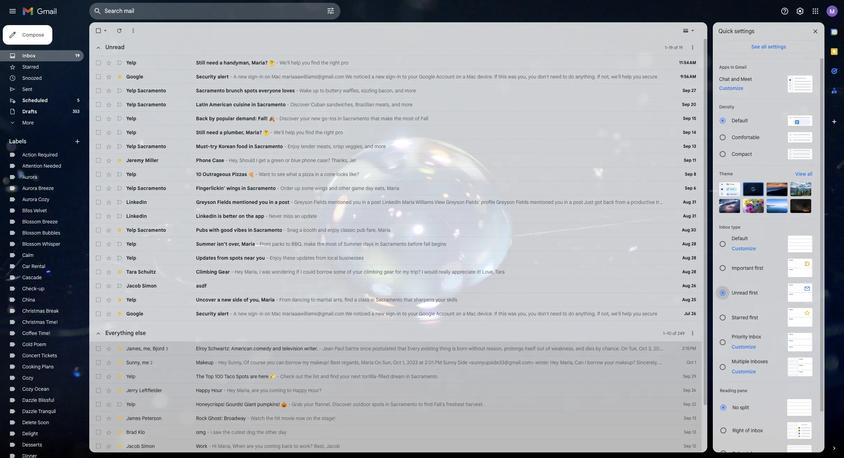 Task type: locate. For each thing, give the bounding box(es) containing it.
better
[[223, 213, 238, 220]]

outrageous
[[203, 171, 231, 178]]

greyson up "update" at the left top
[[294, 199, 313, 206]]

gmail
[[736, 65, 747, 70]]

0 vertical spatial anything.
[[576, 74, 596, 80]]

26 row from the top
[[89, 426, 702, 440]]

me for 2
[[142, 360, 149, 366]]

maria,
[[245, 269, 258, 275], [560, 360, 574, 366], [237, 388, 251, 394], [218, 444, 232, 450]]

1 left inbox section options icon
[[665, 45, 667, 50]]

0 vertical spatial noticed
[[354, 74, 371, 80]]

1 vertical spatial anything.
[[576, 311, 596, 317]]

0 vertical spatial 1
[[665, 45, 667, 50]]

25 row from the top
[[89, 412, 702, 426]]

coming for to
[[270, 388, 286, 394]]

15 row from the top
[[89, 251, 702, 265]]

...
[[719, 199, 723, 206]]

by inside everything else tab panel
[[596, 346, 602, 352]]

1 vertical spatial 26
[[692, 311, 697, 317]]

fall!
[[258, 116, 268, 122]]

10 inside row
[[196, 171, 202, 178]]

1 vertical spatial me
[[142, 360, 149, 366]]

4 ͏‌ from the left
[[368, 255, 369, 261]]

1 blossom from the top
[[22, 219, 41, 225]]

unread tab panel
[[89, 39, 733, 321]]

born
[[457, 346, 468, 352]]

blossom for blossom bubbles
[[22, 230, 41, 236]]

these
[[283, 255, 296, 261]]

jacob inside unread tab panel
[[126, 283, 141, 289]]

pumpkins!
[[258, 402, 280, 408]]

2 vertical spatial 28
[[692, 269, 697, 275]]

2 vertical spatial cozy
[[22, 386, 33, 393]]

everything else button
[[91, 327, 149, 341]]

1 horizontal spatial 10
[[668, 331, 672, 336]]

0 horizontal spatial oct
[[393, 360, 401, 366]]

we'll for ninth row from the bottom
[[612, 311, 621, 317]]

0 horizontal spatial tara
[[126, 269, 137, 275]]

hey right 'gear'
[[235, 269, 243, 275]]

jacob simon inside everything else tab panel
[[126, 444, 155, 450]]

0 vertical spatial not,
[[602, 74, 610, 80]]

simon inside everything else tab panel
[[141, 444, 155, 450]]

theme element
[[720, 171, 733, 178]]

30
[[691, 228, 697, 233]]

0 horizontal spatial out
[[296, 374, 303, 380]]

new up "bacon,"
[[376, 74, 385, 80]]

1 vertical spatial aug 28
[[683, 255, 697, 261]]

starred inside labels 'navigation'
[[22, 64, 39, 70]]

maria, inside unread tab panel
[[245, 269, 258, 275]]

5
[[77, 98, 80, 103]]

greyson down fingerlickin'
[[196, 199, 216, 206]]

class
[[358, 297, 370, 303]]

– for unread
[[667, 45, 669, 50]]

1 this from the top
[[499, 74, 507, 80]]

sign-
[[248, 74, 260, 80], [386, 74, 397, 80], [248, 311, 260, 317], [386, 311, 397, 317]]

meats, up case?
[[317, 143, 332, 150]]

0 horizontal spatial my
[[303, 360, 309, 366]]

4 yelp from the top
[[126, 116, 136, 122]]

inbox right the right
[[751, 428, 763, 434]]

really
[[439, 269, 451, 275]]

pro up waffles,
[[341, 60, 349, 66]]

discover right flannel.
[[333, 402, 352, 408]]

1 31 from the top
[[693, 200, 697, 205]]

aug for from dancing to martial arts, find a class in sacramento that sharpens your skills͏ ͏ ͏ ͏ ͏ ͏͏ ͏ ͏ ͏ ͏ ͏͏ ͏ ͏ ͏ ͏ ͏͏ ͏ ͏ ͏ ͏ ͏͏ ͏ ͏ ͏ ͏ ͏͏ ͏ ͏ ͏ ͏ ͏͏ ͏ ͏ ͏ ͏ ͏͏ ͏ ͏ ͏ ͏ ͏͏ ͏ ͏ ͏ ͏ ͏͏ ͏ ͏ ͏ ͏ ͏͏ ͏ ͏ ͏ ͏
[[683, 297, 691, 303]]

aug for enjoy these updates from local businesses ͏‌ ͏‌ ͏‌ ͏‌ ͏‌ ͏‌ ͏‌ ͏‌ ͏‌ ͏‌ ͏‌ ͏‌ ͏‌ ͏‌ ͏‌ ͏‌ ͏‌ ͏‌ ͏‌ ͏‌ ͏‌ ͏‌ ͏‌ ͏‌ ͏‌ ͏‌ ͏‌ ͏‌ ͏‌ ͏‌ ͏‌ ͏‌ ͏‌ ͏‌ ͏‌ ͏‌ ͏‌ ͏‌ ͏‌ ͏‌ ͏‌ ͏‌ ͏‌ ͏‌ ͏‌ ͏‌ ͏‌ ͏‌ ͏‌ ͏‌ ͏‌ ͏‌ ͏‌
[[683, 255, 691, 261]]

that left sharpens
[[404, 297, 413, 303]]

view inside row
[[435, 199, 445, 206]]

sizzling
[[361, 88, 378, 94]]

🌮 image
[[270, 374, 276, 380]]

8
[[694, 172, 697, 177]]

0 vertical spatial 13
[[692, 144, 697, 149]]

maria? down demand:
[[246, 129, 262, 136]]

inbox for inbox type
[[720, 225, 731, 230]]

most for summer
[[326, 241, 337, 247]]

0 horizontal spatial settings
[[735, 28, 755, 35]]

1 vertical spatial do
[[569, 311, 575, 317]]

1 horizontal spatial meats,
[[376, 102, 391, 108]]

1 vertical spatial out
[[296, 374, 303, 380]]

0 horizontal spatial unread
[[105, 44, 125, 51]]

1 still from the top
[[196, 60, 205, 66]]

watch
[[251, 416, 265, 422]]

some down local
[[334, 269, 346, 275]]

i
[[211, 430, 212, 436]]

2 noticed from the top
[[354, 311, 371, 317]]

sep 6
[[685, 186, 697, 191]]

sent
[[22, 86, 32, 92]]

– inside unread tab panel
[[667, 45, 669, 50]]

0 vertical spatial breeze
[[38, 185, 54, 192]]

33 ͏‌ from the left
[[404, 255, 405, 261]]

right up buttery
[[330, 60, 340, 66]]

0 vertical spatial 2023
[[654, 346, 665, 352]]

first down important first
[[750, 290, 758, 296]]

up right order
[[295, 185, 301, 192]]

by right back
[[209, 116, 215, 122]]

- discover your new go-tos in sacramento that make the most of fall͏ ͏ ͏ ͏ ͏ ͏͏ ͏ ͏ ͏ ͏ ͏͏ ͏ ͏ ͏ ͏ ͏͏ ͏ ͏ ͏ ͏ ͏͏ ͏ ͏ ͏ ͏ ͏͏ ͏ ͏ ͏ ͏ ͏͏ ͏ ͏ ͏ ͏ ͏͏ ͏ ͏ ͏ ͏ ͏͏ ͏ ͏ ͏ ͏ ͏͏ ͏ ͏ ͏ ͏ ͏͏ ͏ ͏ ͏ ͏ ͏͏ ͏ ͏ ͏ ͏ ͏͏ ͏
[[275, 116, 505, 122]]

1 aug 28 from the top
[[683, 242, 697, 247]]

borrow down dies
[[588, 360, 604, 366]]

1 anything. from the top
[[576, 74, 596, 80]]

28 ͏‌ from the left
[[398, 255, 399, 261]]

12 yelp from the top
[[126, 297, 136, 303]]

jeremy miller
[[126, 157, 159, 164]]

discover inside everything else tab panel
[[333, 402, 352, 408]]

mentioned
[[232, 199, 258, 206], [328, 199, 352, 206], [530, 199, 554, 206]]

2 aug 31 from the top
[[683, 214, 697, 219]]

greyson right "profile"
[[497, 199, 515, 206]]

0 vertical spatial still
[[196, 60, 205, 66]]

45 ͏‌ from the left
[[419, 255, 420, 261]]

from
[[260, 241, 271, 247], [280, 297, 291, 303]]

dazzle down cozy ocean link
[[22, 398, 37, 404]]

calm link
[[22, 252, 34, 259]]

day down hit
[[279, 430, 287, 436]]

2 31 from the top
[[693, 214, 697, 219]]

updates
[[196, 255, 216, 261]]

blossom down blossom breeze
[[22, 230, 41, 236]]

if
[[495, 74, 498, 80], [598, 74, 601, 80], [495, 311, 498, 317], [598, 311, 601, 317]]

mariaaawilliams@gmail.com
[[282, 74, 345, 80], [282, 311, 345, 317]]

2 account from the top
[[436, 311, 455, 317]]

aug for never miss an update ͏ ͏ ͏ ͏ ͏ ͏ ͏ ͏ ͏ ͏ ͏ ͏ ͏ ͏ ͏ ͏ ͏ ͏ ͏ ͏ ͏ ͏ ͏ ͏ ͏ ͏ ͏ ͏ ͏ ͏ ͏ ͏ ͏ ͏ ͏ ͏ ͏ ͏ ͏ ͏ ͏ ͏ ͏ ͏ ͏ ͏ ͏ ͏ ͏ ͏ ͏ ͏ ͏ ͏ ͏ ͏ ͏ ͏ ͏ ͏ ͏ ͏ ͏ ͏ ͏ ͏ ͏ ͏ ͏ ͏ ͏ ͏ ͏ ͏ ͏ ͏ ͏ ͏ ͏ ͏ ͏ ͏ ͏ ͏ ͏ ͏ ͏ ͏ ͏ ͏
[[683, 214, 691, 219]]

2 still from the top
[[196, 129, 205, 136]]

1 28 from the top
[[692, 242, 697, 247]]

0 vertical spatial coming
[[270, 388, 286, 394]]

1 vertical spatial american
[[231, 346, 252, 352]]

fields up linkedin is better on the app - never miss an update ͏ ͏ ͏ ͏ ͏ ͏ ͏ ͏ ͏ ͏ ͏ ͏ ͏ ͏ ͏ ͏ ͏ ͏ ͏ ͏ ͏ ͏ ͏ ͏ ͏ ͏ ͏ ͏ ͏ ͏ ͏ ͏ ͏ ͏ ͏ ͏ ͏ ͏ ͏ ͏ ͏ ͏ ͏ ͏ ͏ ͏ ͏ ͏ ͏ ͏ ͏ ͏ ͏ ͏ ͏ ͏ ͏ ͏ ͏ ͏ ͏ ͏ ͏ ͏ ͏ ͏ ͏ ͏ ͏ ͏ ͏ ͏ ͏ ͏ ͏ ͏ ͏ ͏ ͏ ͏ ͏ ͏ ͏ ͏ ͏ ͏ ͏ ͏ ͏ ͏
[[314, 199, 327, 206]]

1 vertical spatial you,
[[250, 297, 260, 303]]

17 row from the top
[[89, 279, 702, 293]]

13 ͏‌ from the left
[[379, 255, 380, 261]]

1 horizontal spatial day
[[366, 185, 374, 192]]

2 default from the top
[[732, 236, 748, 242]]

1 vertical spatial maria?
[[246, 129, 262, 136]]

most
[[403, 116, 414, 122], [326, 241, 337, 247]]

None checkbox
[[95, 27, 102, 34], [95, 101, 102, 108], [95, 143, 102, 150], [95, 255, 102, 262], [95, 283, 102, 290], [95, 311, 102, 318], [95, 346, 102, 353], [95, 359, 102, 366], [95, 373, 102, 380], [95, 387, 102, 394], [95, 401, 102, 408], [95, 415, 102, 422], [95, 27, 102, 34], [95, 101, 102, 108], [95, 143, 102, 150], [95, 255, 102, 262], [95, 283, 102, 290], [95, 311, 102, 318], [95, 346, 102, 353], [95, 359, 102, 366], [95, 373, 102, 380], [95, 387, 102, 394], [95, 401, 102, 408], [95, 415, 102, 422]]

2 christmas from the top
[[22, 319, 45, 326]]

1 vertical spatial williams
[[703, 346, 721, 352]]

1 vertical spatial make
[[304, 241, 316, 247]]

inbox section options image
[[690, 44, 697, 51]]

2 james from the top
[[126, 416, 141, 422]]

the left hit
[[266, 416, 273, 422]]

0 vertical spatial dazzle
[[22, 398, 37, 404]]

🤔 image
[[269, 60, 275, 66], [263, 130, 269, 136]]

1 horizontal spatial view
[[796, 171, 807, 177]]

car
[[22, 264, 30, 270]]

yelp sacramento for sacramento
[[126, 88, 166, 94]]

tortilla-
[[362, 374, 379, 380]]

0 vertical spatial we'll
[[612, 74, 621, 80]]

13 for rock ghost: broadway - watch the hit movie now on the stage!
[[693, 416, 697, 421]]

- we'll help you find the right pro ͏ ͏ ͏ ͏ ͏ ͏ ͏ ͏ ͏ ͏ ͏ ͏ ͏ ͏ ͏ ͏ ͏ ͏ ͏ ͏ ͏ ͏ ͏ ͏ ͏ ͏ ͏ ͏ ͏ ͏ ͏ ͏ ͏ ͏ ͏ ͏ ͏ ͏ ͏ ͏ ͏ ͏ ͏ ͏ ͏ ͏ ͏ ͏ ͏ ͏ ͏ ͏ ͏ ͏ ͏ ͏ ͏ ͏ ͏ ͏ ͏ ͏ ͏ ͏ ͏ ͏ ͏ ͏ ͏ ͏ ͏ ͏ ͏ ͏ ͏ ͏ ͏ ͏ ͏ ͏ ͏ ͏
[[275, 60, 451, 66], [269, 129, 446, 136]]

13 down 14
[[692, 144, 697, 149]]

2 aurora from the top
[[22, 185, 37, 192]]

2 do from the top
[[569, 311, 575, 317]]

by inside unread tab panel
[[209, 116, 215, 122]]

row
[[89, 56, 702, 70], [89, 70, 702, 84], [89, 84, 702, 98], [89, 98, 702, 112], [89, 112, 702, 126], [89, 126, 702, 140], [89, 140, 702, 154], [89, 154, 702, 168], [89, 168, 702, 181], [89, 181, 702, 195], [89, 195, 733, 209], [89, 209, 702, 223], [89, 223, 702, 237], [89, 237, 702, 251], [89, 251, 702, 265], [89, 265, 702, 279], [89, 279, 702, 293], [89, 293, 702, 307], [89, 307, 702, 321], [89, 342, 760, 356], [89, 356, 702, 370], [89, 370, 702, 384], [89, 384, 702, 398], [89, 398, 702, 412], [89, 412, 702, 426], [89, 426, 702, 440], [89, 440, 702, 454]]

10
[[196, 171, 202, 178], [668, 331, 672, 336]]

sep 13 for must-try korean food in sacramento - enjoy tender meats, crisp veggies, and more ͏ ͏ ͏ ͏ ͏ ͏ ͏ ͏ ͏ ͏ ͏ ͏ ͏ ͏ ͏ ͏ ͏ ͏ ͏ ͏ ͏ ͏ ͏ ͏ ͏ ͏ ͏ ͏ ͏ ͏ ͏ ͏ ͏ ͏ ͏ ͏ ͏ ͏ ͏ ͏ ͏ ͏ ͏ ͏ ͏ ͏ ͏ ͏ ͏ ͏ ͏ ͏ ͏ ͏ ͏ ͏ ͏ ͏ ͏ ͏ ͏ ͏ ͏ ͏ ͏ ͏ ͏ ͏ ͏ ͏ ͏ ͏ ͏ ͏ ͏ ͏ ͏ ͏ ͏
[[684, 144, 697, 149]]

28 for ͏‌
[[692, 255, 697, 261]]

1 vertical spatial device.
[[478, 311, 493, 317]]

plans
[[42, 364, 54, 370]]

, for ,
[[141, 346, 142, 352]]

security for 26th row from the bottom
[[196, 74, 216, 80]]

customize for priority inbox
[[732, 344, 756, 350]]

2 this from the top
[[499, 311, 507, 317]]

default down type
[[732, 236, 748, 242]]

search mail image
[[91, 5, 104, 17]]

from right got in the right top of the page
[[616, 199, 626, 206]]

aug for hey maria, i was wondering if i could borrow some of your climbing gear for my trip? i would really appreciate it! love, tara
[[683, 269, 691, 275]]

sunny down 4:13
[[659, 360, 673, 366]]

customize button for chat and meet
[[715, 84, 748, 92]]

tara left schultz
[[126, 269, 137, 275]]

williams inside unread tab panel
[[416, 199, 434, 206]]

sep left 14
[[683, 130, 691, 135]]

0 vertical spatial a
[[234, 74, 237, 80]]

that inside everything else tab panel
[[398, 346, 407, 352]]

1 device. from the top
[[478, 74, 493, 80]]

other left the game
[[339, 185, 351, 192]]

are up giant
[[252, 388, 259, 394]]

1 vertical spatial this
[[499, 311, 507, 317]]

0 horizontal spatial borrow
[[286, 360, 301, 366]]

split
[[740, 405, 750, 411]]

do for ninth row from the bottom
[[569, 311, 575, 317]]

me left the "bjord"
[[143, 346, 150, 352]]

aurora down 'attention'
[[22, 174, 37, 180]]

0 vertical spatial security
[[196, 74, 216, 80]]

post down order
[[279, 199, 290, 206]]

inbox right priority
[[749, 334, 762, 340]]

jacob simon for work
[[126, 444, 155, 450]]

1 vertical spatial blossom
[[22, 230, 41, 236]]

secure for 26th row from the bottom
[[643, 74, 658, 80]]

christmas up coffee time! link
[[22, 319, 45, 326]]

fields up the better in the top of the page
[[217, 199, 231, 206]]

0 vertical spatial williams
[[416, 199, 434, 206]]

28 for ͏͏
[[692, 242, 697, 247]]

try
[[210, 143, 217, 150]]

2 we'll from the top
[[612, 311, 621, 317]]

advanced search options image
[[324, 4, 338, 18]]

0 horizontal spatial on
[[375, 360, 381, 366]]

green
[[271, 157, 284, 164]]

1 dazzle from the top
[[22, 398, 37, 404]]

fields
[[217, 199, 231, 206], [314, 199, 327, 206], [516, 199, 529, 206]]

0 vertical spatial make
[[381, 116, 393, 122]]

1 christmas from the top
[[22, 308, 45, 314]]

back inside everything else tab panel
[[282, 444, 293, 450]]

31 ͏‌ from the left
[[402, 255, 403, 261]]

post down eats,
[[371, 199, 381, 206]]

makeup - hey sunny, of course you can borrow my makeup! best regards, maria on sun, oct 1, 2023 at 2:01 pm sunny side <sunnyupside33@gmail.com> wrote: hey maria, can i borrow your makeup? sincerely, sunny
[[196, 360, 673, 366]]

2 horizontal spatial fields
[[516, 199, 529, 206]]

19 ͏‌ from the left
[[387, 255, 388, 261]]

secure for ninth row from the bottom
[[643, 311, 658, 317]]

row containing tara schultz
[[89, 265, 702, 279]]

customize button for multiple inboxes
[[728, 368, 761, 376]]

customize button up important
[[728, 245, 761, 253]]

27 row from the top
[[89, 440, 702, 454]]

we'll
[[280, 60, 290, 66], [274, 129, 284, 136]]

1 yelp from the top
[[126, 60, 136, 66]]

the left list
[[305, 374, 312, 380]]

blossom breeze link
[[22, 219, 58, 225]]

breeze up the aurora cozy
[[38, 185, 54, 192]]

0 vertical spatial some
[[302, 185, 314, 192]]

– inside everything else tab panel
[[665, 331, 668, 336]]

1 fields from the left
[[217, 199, 231, 206]]

1 we'll from the top
[[612, 74, 621, 80]]

0 horizontal spatial 2023
[[407, 360, 418, 366]]

7 row from the top
[[89, 140, 702, 154]]

unread down important
[[732, 290, 748, 296]]

1 vertical spatial don't
[[538, 311, 549, 317]]

williams
[[416, 199, 434, 206], [703, 346, 721, 352]]

do
[[569, 74, 575, 80], [569, 311, 575, 317]]

2 don't from the top
[[538, 311, 549, 317]]

🍂 image
[[269, 116, 275, 122]]

aug 28 for ͏͏
[[683, 242, 697, 247]]

1 horizontal spatial tara
[[495, 269, 505, 275]]

1 vertical spatial 🤔 image
[[263, 130, 269, 136]]

6 ͏‌ from the left
[[370, 255, 372, 261]]

yelp
[[126, 60, 136, 66], [126, 88, 136, 94], [126, 102, 136, 108], [126, 116, 136, 122], [126, 129, 136, 136], [126, 143, 136, 150], [126, 171, 136, 178], [126, 185, 136, 192], [126, 227, 136, 233], [126, 241, 136, 247], [126, 255, 136, 261], [126, 297, 136, 303], [126, 374, 135, 380], [126, 402, 135, 408]]

sep 12
[[684, 444, 697, 449]]

wings down cone
[[315, 185, 328, 192]]

1 vertical spatial we'll
[[612, 311, 621, 317]]

pane
[[738, 388, 748, 394]]

0 horizontal spatial is
[[218, 213, 222, 220]]

coming for back
[[264, 444, 281, 450]]

dazzle for dazzle tranquil
[[22, 409, 37, 415]]

other
[[339, 185, 351, 192], [265, 430, 277, 436]]

wake
[[300, 88, 312, 94]]

sep left 15
[[683, 116, 691, 121]]

1 vertical spatial settings
[[768, 44, 787, 50]]

chat and meet customize
[[720, 76, 752, 91]]

1 vertical spatial security alert - a new sign-in on mac mariaaawilliams@gmail.com we noticed a new sign-in to your google account on a mac device. if this was you, you don't need to do anything. if not, we'll help you secure
[[196, 311, 658, 317]]

0 vertical spatial 28
[[692, 242, 697, 247]]

enjoy up blue
[[288, 143, 300, 150]]

still for still need a handyman, maria?
[[196, 60, 205, 66]]

all for view
[[808, 171, 813, 177]]

unread inside unread button
[[105, 44, 125, 51]]

8 row from the top
[[89, 154, 702, 168]]

1 aug 31 from the top
[[683, 200, 697, 205]]

cozy down cozy link
[[22, 386, 33, 393]]

inbox inside labels 'navigation'
[[22, 53, 36, 59]]

customize inside chat and meet customize
[[720, 85, 744, 91]]

we'll for 26th row from the bottom
[[612, 74, 621, 80]]

main menu image
[[8, 7, 17, 15]]

1 vertical spatial 1
[[664, 331, 665, 336]]

coming down hit
[[264, 444, 281, 450]]

20 ͏‌ from the left
[[388, 255, 389, 261]]

simon inside unread tab panel
[[142, 283, 157, 289]]

3 yelp sacramento from the top
[[126, 143, 166, 150]]

up inside labels 'navigation'
[[39, 286, 44, 292]]

sep 13 inside unread tab panel
[[684, 144, 697, 149]]

cone
[[324, 171, 335, 178]]

1 horizontal spatial borrow
[[317, 269, 332, 275]]

i inside tab panel
[[585, 360, 587, 366]]

13 yelp from the top
[[126, 374, 135, 380]]

2 tara from the left
[[495, 269, 505, 275]]

tranquil
[[38, 409, 56, 415]]

aurora
[[22, 174, 37, 180], [22, 185, 37, 192], [22, 196, 37, 203]]

0 vertical spatial this
[[499, 74, 507, 80]]

starred up priority
[[732, 315, 749, 321]]

compose
[[22, 32, 44, 38]]

21 ͏‌ from the left
[[389, 255, 390, 261]]

noticed for 26th row from the bottom
[[354, 74, 371, 80]]

1 security from the top
[[196, 74, 216, 80]]

tab list
[[825, 22, 845, 433]]

we up waffles,
[[346, 74, 352, 80]]

16 row from the top
[[89, 265, 702, 279]]

tara right love,
[[495, 269, 505, 275]]

yelp sacramento for latin
[[126, 102, 166, 108]]

None checkbox
[[95, 59, 102, 66], [95, 73, 102, 80], [95, 87, 102, 94], [95, 115, 102, 122], [95, 129, 102, 136], [95, 157, 102, 164], [95, 171, 102, 178], [95, 185, 102, 192], [95, 199, 102, 206], [95, 213, 102, 220], [95, 227, 102, 234], [95, 241, 102, 248], [95, 269, 102, 276], [95, 297, 102, 304], [95, 429, 102, 436], [95, 443, 102, 450], [95, 59, 102, 66], [95, 73, 102, 80], [95, 87, 102, 94], [95, 115, 102, 122], [95, 129, 102, 136], [95, 157, 102, 164], [95, 171, 102, 178], [95, 185, 102, 192], [95, 199, 102, 206], [95, 213, 102, 220], [95, 227, 102, 234], [95, 241, 102, 248], [95, 269, 102, 276], [95, 297, 102, 304], [95, 429, 102, 436], [95, 443, 102, 450]]

make for that
[[381, 116, 393, 122]]

noticed up sizzling
[[354, 74, 371, 80]]

1 horizontal spatial williams
[[703, 346, 721, 352]]

support image
[[781, 7, 789, 15]]

was
[[508, 74, 517, 80], [262, 269, 271, 275], [508, 311, 517, 317]]

aug for from parks to bbq, make the most of summer days in sacramento before fall begins͏ ͏ ͏ ͏ ͏ ͏͏ ͏ ͏ ͏ ͏ ͏͏ ͏ ͏ ͏ ͏ ͏͏ ͏ ͏ ͏ ͏ ͏͏ ͏ ͏ ͏ ͏ ͏͏ ͏ ͏ ͏ ͏ ͏͏ ͏ ͏ ͏ ͏ ͏͏ ͏ ͏ ͏ ͏ ͏͏ ͏ ͏ ͏ ͏ ͏͏ ͏ ͏ ͏ ͏ ͏͏ ͏ ͏ ͏ ͏
[[683, 242, 691, 247]]

greyson left fields'
[[446, 199, 465, 206]]

1 vertical spatial some
[[334, 269, 346, 275]]

device. for ninth row from the bottom
[[478, 311, 493, 317]]

aug 31 for never miss an update ͏ ͏ ͏ ͏ ͏ ͏ ͏ ͏ ͏ ͏ ͏ ͏ ͏ ͏ ͏ ͏ ͏ ͏ ͏ ͏ ͏ ͏ ͏ ͏ ͏ ͏ ͏ ͏ ͏ ͏ ͏ ͏ ͏ ͏ ͏ ͏ ͏ ͏ ͏ ͏ ͏ ͏ ͏ ͏ ͏ ͏ ͏ ͏ ͏ ͏ ͏ ͏ ͏ ͏ ͏ ͏ ͏ ͏ ͏ ͏ ͏ ͏ ͏ ͏ ͏ ͏ ͏ ͏ ͏ ͏ ͏ ͏ ͏ ͏ ͏ ͏ ͏ ͏ ͏ ͏ ͏ ͏ ͏ ͏ ͏ ͏ ͏ ͏ ͏ ͏
[[683, 214, 697, 219]]

view all
[[796, 171, 813, 177]]

yelp sacramento for fingerlickin'
[[126, 185, 166, 192]]

2 security from the top
[[196, 311, 216, 317]]

1 noticed from the top
[[354, 74, 371, 80]]

the up updates from spots near you - enjoy these updates from local businesses ͏‌ ͏‌ ͏‌ ͏‌ ͏‌ ͏‌ ͏‌ ͏‌ ͏‌ ͏‌ ͏‌ ͏‌ ͏‌ ͏‌ ͏‌ ͏‌ ͏‌ ͏‌ ͏‌ ͏‌ ͏‌ ͏‌ ͏‌ ͏‌ ͏‌ ͏‌ ͏‌ ͏‌ ͏‌ ͏‌ ͏‌ ͏‌ ͏‌ ͏‌ ͏‌ ͏‌ ͏‌ ͏‌ ͏‌ ͏‌ ͏‌ ͏‌ ͏‌ ͏‌ ͏‌ ͏‌ ͏‌ ͏‌ ͏‌ ͏‌ ͏‌ ͏‌ ͏‌
[[317, 241, 325, 247]]

priority
[[732, 334, 748, 340]]

harvest.͏
[[466, 402, 484, 408]]

blossom down bliss velvet
[[22, 219, 41, 225]]

13 up 12
[[693, 430, 697, 435]]

dazzle up delete
[[22, 409, 37, 415]]

customize down priority inbox
[[732, 344, 756, 350]]

food
[[237, 143, 248, 150]]

0 vertical spatial mariaaawilliams@gmail.com
[[282, 74, 345, 80]]

1 inside unread tab panel
[[665, 45, 667, 50]]

prolongs
[[504, 346, 524, 352]]

, up sunny , me 2
[[141, 346, 142, 352]]

8 ͏‌ from the left
[[373, 255, 374, 261]]

0 vertical spatial aurora
[[22, 174, 37, 180]]

2 summer from the left
[[344, 241, 362, 247]]

on inside everything else tab panel
[[306, 416, 312, 422]]

0 vertical spatial christmas
[[22, 308, 45, 314]]

all inside button
[[762, 44, 767, 50]]

oct left 1,
[[393, 360, 401, 366]]

sunny left side
[[443, 360, 457, 366]]

back right got in the right top of the page
[[604, 199, 614, 206]]

2 vertical spatial first
[[750, 315, 759, 321]]

🍕 image
[[248, 172, 254, 178]]

0 horizontal spatial up
[[39, 286, 44, 292]]

2 vertical spatial that
[[398, 346, 407, 352]]

of down businesses
[[347, 269, 352, 275]]

cooking
[[22, 364, 41, 370]]

christmas time!
[[22, 319, 58, 326]]

26
[[692, 283, 697, 289], [692, 311, 697, 317], [692, 388, 697, 393]]

mariaaawilliams@gmail.com for ninth row from the bottom
[[282, 311, 345, 317]]

15 ͏‌ from the left
[[382, 255, 383, 261]]

0 vertical spatial from
[[260, 241, 271, 247]]

1 vertical spatial default
[[732, 236, 748, 242]]

, for 2
[[140, 360, 141, 366]]

6 row from the top
[[89, 126, 702, 140]]

43 ͏‌ from the left
[[417, 255, 418, 261]]

veggies,
[[345, 143, 364, 150]]

0 vertical spatial all
[[762, 44, 767, 50]]

klo
[[138, 430, 145, 436]]

13 inside unread tab panel
[[692, 144, 697, 149]]

postulated
[[373, 346, 396, 352]]

right for still need a plumber, maria?
[[324, 129, 334, 136]]

jean
[[323, 346, 334, 352]]

1 vertical spatial pm
[[435, 360, 442, 366]]

52 ͏‌ from the left
[[428, 255, 429, 261]]

0 horizontal spatial make
[[304, 241, 316, 247]]

4 yelp sacramento from the top
[[126, 185, 166, 192]]

aug 31 down sep 6 at right top
[[683, 200, 697, 205]]

labels heading
[[9, 138, 74, 145]]

new left side on the left bottom of the page
[[222, 297, 231, 303]]

0 vertical spatial out
[[537, 346, 545, 352]]

popular
[[216, 116, 235, 122]]

... join
[[719, 199, 733, 206]]

out right itself
[[537, 346, 545, 352]]

climbing gear - hey maria, i was wondering if i could borrow some of your climbing gear for my trip? i would really appreciate it! love, tara
[[196, 269, 505, 275]]

we down uncover a new side of you, maria - from dancing to martial arts, find a class in sacramento that sharpens your skills͏ ͏ ͏ ͏ ͏ ͏͏ ͏ ͏ ͏ ͏ ͏͏ ͏ ͏ ͏ ͏ ͏͏ ͏ ͏ ͏ ͏ ͏͏ ͏ ͏ ͏ ͏ ͏͏ ͏ ͏ ͏ ͏ ͏͏ ͏ ͏ ͏ ͏ ͏͏ ͏ ͏ ͏ ͏ ͏͏ ͏ ͏ ͏ ͏ ͏͏ ͏ ͏ ͏ ͏ ͏͏ ͏ ͏ ͏ ͏
[[346, 311, 352, 317]]

your
[[408, 74, 418, 80], [300, 116, 310, 122], [353, 269, 363, 275], [436, 297, 446, 303], [408, 311, 418, 317], [605, 360, 615, 366], [340, 374, 350, 380], [304, 402, 314, 408]]

outdoor
[[353, 402, 371, 408]]

5 yelp sacramento from the top
[[126, 227, 166, 233]]

james for james peterson
[[126, 416, 141, 422]]

2 mariaaawilliams@gmail.com from the top
[[282, 311, 345, 317]]

desserts
[[22, 442, 42, 448]]

christmas for christmas time!
[[22, 319, 45, 326]]

are
[[250, 374, 257, 380], [252, 388, 259, 394], [247, 444, 254, 450]]

- we'll help you find the right pro ͏ ͏ ͏ ͏ ͏ ͏ ͏ ͏ ͏ ͏ ͏ ͏ ͏ ͏ ͏ ͏ ͏ ͏ ͏ ͏ ͏ ͏ ͏ ͏ ͏ ͏ ͏ ͏ ͏ ͏ ͏ ͏ ͏ ͏ ͏ ͏ ͏ ͏ ͏ ͏ ͏ ͏ ͏ ͏ ͏ ͏ ͏ ͏ ͏ ͏ ͏ ͏ ͏ ͏ ͏ ͏ ͏ ͏ ͏ ͏ ͏ ͏ ͏ ͏ ͏ ͏ ͏ ͏ ͏ ͏ ͏ ͏ ͏ ͏ ͏ ͏ ͏ ͏ ͏ ͏ ͏ ͏ up 'veggies,'
[[269, 129, 446, 136]]

on left sun,
[[375, 360, 381, 366]]

sep 22
[[684, 402, 697, 407]]

customize button for default
[[728, 245, 761, 253]]

0 vertical spatial blossom
[[22, 219, 41, 225]]

more image
[[130, 27, 137, 34]]

got
[[595, 199, 603, 206]]

2 28 from the top
[[692, 255, 697, 261]]

26 for happy hour - hey maria, are you coming to happy hour?
[[692, 388, 697, 393]]

26 ͏‌ from the left
[[395, 255, 397, 261]]

inbox type element
[[720, 225, 813, 230]]

1 vertical spatial 13
[[693, 416, 697, 421]]

aug for greyson fields mentioned you in a post linkedin maria williams view greyson fields' profile greyson fields mentioned you in a post just got back from a productive trade show! #tradeshow
[[683, 200, 691, 205]]

aurora down aurora link
[[22, 185, 37, 192]]

begins͏
[[432, 241, 447, 247]]

blossom up calm
[[22, 241, 41, 247]]

None search field
[[89, 3, 341, 20]]

1 horizontal spatial spots
[[244, 88, 258, 94]]

2 row from the top
[[89, 70, 702, 84]]

1 aurora from the top
[[22, 174, 37, 180]]

unread for unread
[[105, 44, 125, 51]]

0 vertical spatial maria?
[[252, 60, 268, 66]]

aurora up bliss
[[22, 196, 37, 203]]

customize down "multiple"
[[732, 369, 756, 375]]

inbox section options image
[[690, 330, 697, 337]]

2 vertical spatial 26
[[692, 388, 697, 393]]

blossom bubbles link
[[22, 230, 60, 236]]

borrow right "could"
[[317, 269, 332, 275]]

jacob simon inside unread tab panel
[[126, 283, 157, 289]]

a down side on the left bottom of the page
[[234, 311, 237, 317]]

1 yelp sacramento from the top
[[126, 88, 166, 94]]

row containing jeremy miller
[[89, 154, 702, 168]]

1 vertical spatial not,
[[602, 311, 610, 317]]

19 row from the top
[[89, 307, 702, 321]]

by right dies
[[596, 346, 602, 352]]

3 post from the left
[[574, 199, 583, 206]]

i right if
[[301, 269, 302, 275]]

help
[[291, 60, 301, 66], [623, 74, 632, 80], [286, 129, 295, 136], [623, 311, 632, 317]]

sep down "sep 29"
[[684, 388, 691, 393]]

christmas for christmas break
[[22, 308, 45, 314]]

sartre
[[345, 346, 359, 352]]

and left enjoy
[[318, 227, 326, 233]]

customize button for priority inbox
[[728, 343, 761, 351]]

1 vertical spatial unread
[[732, 290, 748, 296]]

0 horizontal spatial at
[[419, 360, 424, 366]]

24 ͏‌ from the left
[[393, 255, 394, 261]]

fall͏
[[421, 116, 429, 122]]

1 vertical spatial most
[[326, 241, 337, 247]]

1 vertical spatial dazzle
[[22, 409, 37, 415]]

aurora for aurora cozy
[[22, 196, 37, 203]]

1 jacob simon from the top
[[126, 283, 157, 289]]

🎃 image
[[281, 402, 287, 408]]

aurora for aurora link
[[22, 174, 37, 180]]

26 inside everything else tab panel
[[692, 388, 697, 393]]

0 vertical spatial device.
[[478, 74, 493, 80]]

main content
[[89, 22, 760, 459]]

1 vertical spatial sep 13
[[684, 416, 697, 421]]

settings right the quick
[[735, 28, 755, 35]]

<mariaaawilliams
[[723, 346, 760, 352]]

11 ͏‌ from the left
[[377, 255, 378, 261]]

10 left 249
[[668, 331, 672, 336]]

we'll up loves
[[280, 60, 290, 66]]

0 vertical spatial secure
[[643, 74, 658, 80]]

maria? right handyman,
[[252, 60, 268, 66]]

31 for never miss an update ͏ ͏ ͏ ͏ ͏ ͏ ͏ ͏ ͏ ͏ ͏ ͏ ͏ ͏ ͏ ͏ ͏ ͏ ͏ ͏ ͏ ͏ ͏ ͏ ͏ ͏ ͏ ͏ ͏ ͏ ͏ ͏ ͏ ͏ ͏ ͏ ͏ ͏ ͏ ͏ ͏ ͏ ͏ ͏ ͏ ͏ ͏ ͏ ͏ ͏ ͏ ͏ ͏ ͏ ͏ ͏ ͏ ͏ ͏ ͏ ͏ ͏ ͏ ͏ ͏ ͏ ͏ ͏ ͏ ͏ ͏ ͏ ͏ ͏ ͏ ͏ ͏ ͏ ͏ ͏ ͏ ͏ ͏ ͏ ͏ ͏ ͏ ͏ ͏ ͏
[[693, 214, 697, 219]]

jacob simon for asdf
[[126, 283, 157, 289]]

pro up the crisp
[[336, 129, 343, 136]]

quick settings element
[[719, 28, 755, 40]]

1 vertical spatial coming
[[264, 444, 281, 450]]

1 horizontal spatial back
[[604, 199, 614, 206]]

check-up link
[[22, 286, 44, 292]]

sep 14
[[683, 130, 697, 135]]

aug 28
[[683, 242, 697, 247], [683, 255, 697, 261], [683, 269, 697, 275]]

14 row from the top
[[89, 237, 702, 251]]

fingerlickin' wings in sacramento - order up some wings and other game day eats, maria ͏ ͏ ͏ ͏ ͏ ͏ ͏ ͏ ͏ ͏ ͏ ͏ ͏ ͏ ͏ ͏ ͏ ͏ ͏ ͏ ͏ ͏ ͏ ͏ ͏ ͏ ͏ ͏ ͏ ͏ ͏ ͏ ͏ ͏ ͏ ͏ ͏ ͏ ͏ ͏ ͏ ͏ ͏ ͏ ͏ ͏ ͏ ͏ ͏ ͏ ͏ ͏ ͏ ͏ ͏ ͏ ͏ ͏ ͏ ͏ ͏ ͏ ͏ ͏ ͏ ͏ ͏ ͏ ͏ ͏ ͏ ͏ ͏ ͏ ͏
[[196, 185, 493, 192]]

blossom for blossom breeze
[[22, 219, 41, 225]]

eats,
[[375, 185, 386, 192]]

1 horizontal spatial is
[[452, 346, 456, 352]]

1 vertical spatial –
[[665, 331, 668, 336]]

jacob for work
[[126, 444, 140, 450]]

greyson
[[196, 199, 216, 206], [294, 199, 313, 206], [446, 199, 465, 206], [497, 199, 515, 206]]

0 vertical spatial default
[[732, 118, 748, 124]]

all inside button
[[808, 171, 813, 177]]

inbox for inbox
[[22, 53, 36, 59]]

20 row from the top
[[89, 342, 760, 356]]

0 horizontal spatial back
[[282, 444, 293, 450]]

0 vertical spatial 🤔 image
[[269, 60, 275, 66]]



Task type: vqa. For each thing, say whether or not it's contained in the screenshot.


Task type: describe. For each thing, give the bounding box(es) containing it.
1 summer from the left
[[196, 241, 216, 247]]

customize for multiple inboxes
[[732, 369, 756, 375]]

sep up sep 12
[[684, 430, 692, 435]]

are for spots
[[250, 374, 257, 380]]

17 ͏‌ from the left
[[384, 255, 385, 261]]

makeup
[[196, 360, 214, 366]]

2 horizontal spatial borrow
[[588, 360, 604, 366]]

1 horizontal spatial 19
[[669, 45, 673, 50]]

row containing james peterson
[[89, 412, 702, 426]]

0 vertical spatial discover
[[291, 102, 310, 108]]

i right trip?
[[422, 269, 423, 275]]

7 yelp from the top
[[126, 171, 136, 178]]

time! for coffee time!
[[38, 331, 50, 337]]

1 vertical spatial more
[[402, 102, 413, 108]]

2 ͏‌ from the left
[[365, 255, 367, 261]]

0 horizontal spatial meats,
[[317, 143, 332, 150]]

drafts link
[[22, 109, 37, 115]]

row containing brad klo
[[89, 426, 702, 440]]

schwartz:
[[208, 346, 230, 352]]

1 horizontal spatial oct
[[639, 346, 648, 352]]

view all button
[[792, 170, 817, 178]]

blossom whisper
[[22, 241, 60, 247]]

spots inside everything else tab panel
[[372, 402, 384, 408]]

1 vertical spatial from
[[280, 297, 291, 303]]

24 row from the top
[[89, 398, 702, 412]]

- we'll help you find the right pro ͏ ͏ ͏ ͏ ͏ ͏ ͏ ͏ ͏ ͏ ͏ ͏ ͏ ͏ ͏ ͏ ͏ ͏ ͏ ͏ ͏ ͏ ͏ ͏ ͏ ͏ ͏ ͏ ͏ ͏ ͏ ͏ ͏ ͏ ͏ ͏ ͏ ͏ ͏ ͏ ͏ ͏ ͏ ͏ ͏ ͏ ͏ ͏ ͏ ͏ ͏ ͏ ͏ ͏ ͏ ͏ ͏ ͏ ͏ ͏ ͏ ͏ ͏ ͏ ͏ ͏ ͏ ͏ ͏ ͏ ͏ ͏ ͏ ͏ ͏ ͏ ͏ ͏ ͏ ͏ ͏ ͏ for still need a handyman, maria?
[[275, 60, 451, 66]]

is inside everything else tab panel
[[452, 346, 456, 352]]

jacob right best, on the bottom left of page
[[326, 444, 340, 450]]

1 not, from the top
[[602, 74, 610, 80]]

dazzle blissful
[[22, 398, 54, 404]]

32 ͏‌ from the left
[[403, 255, 404, 261]]

christmas time! link
[[22, 319, 58, 326]]

3 row from the top
[[89, 84, 702, 98]]

skills͏
[[447, 297, 458, 303]]

coffee
[[22, 331, 37, 337]]

49 ͏‌ from the left
[[424, 255, 425, 261]]

2 horizontal spatial sunny
[[659, 360, 673, 366]]

2 not, from the top
[[602, 311, 610, 317]]

1 a from the top
[[234, 74, 237, 80]]

the right the saw at the bottom of page
[[223, 430, 230, 436]]

1 alert from the top
[[218, 74, 229, 80]]

simon for work
[[141, 444, 155, 450]]

phone case - hey, should i get a green or blue phone case? thanks, jer
[[196, 157, 357, 164]]

1 vertical spatial that
[[404, 297, 413, 303]]

grab
[[292, 402, 303, 408]]

makeup?
[[616, 360, 636, 366]]

and right 'veggies,'
[[365, 143, 373, 150]]

back inside unread tab panel
[[604, 199, 614, 206]]

40 ͏‌ from the left
[[413, 255, 414, 261]]

of left the weakness,
[[546, 346, 551, 352]]

48 ͏‌ from the left
[[423, 255, 424, 261]]

sep left 8
[[685, 172, 693, 177]]

1 vertical spatial inbox
[[748, 451, 760, 457]]

noticed for ninth row from the bottom
[[354, 311, 371, 317]]

353
[[73, 109, 80, 114]]

2 vertical spatial sep 13
[[684, 430, 697, 435]]

fall's
[[434, 402, 445, 408]]

find right arts,
[[345, 297, 353, 303]]

parks
[[272, 241, 285, 247]]

1 horizontal spatial from
[[316, 255, 326, 261]]

1 for everything else
[[664, 331, 665, 336]]

apps
[[720, 65, 730, 70]]

most for fall͏
[[403, 116, 414, 122]]

2 alert from the top
[[218, 311, 229, 317]]

my inside everything else tab panel
[[303, 360, 309, 366]]

make for bbq,
[[304, 241, 316, 247]]

james peterson
[[126, 416, 162, 422]]

– for everything else
[[665, 331, 668, 336]]

pro for still need a handyman, maria?
[[341, 60, 349, 66]]

2 fields from the left
[[314, 199, 327, 206]]

still need a plumber, maria?
[[196, 129, 263, 136]]

22 row from the top
[[89, 370, 702, 384]]

row containing james
[[89, 342, 760, 356]]

of down pubs with good vibes in sacramento - snag a booth and enjoy classic pub fare, maria ͏ ͏ ͏ ͏ ͏ ͏ ͏ ͏ ͏ ͏ ͏ ͏ ͏ ͏ ͏ ͏ ͏ ͏ ͏ ͏ ͏ ͏ ͏ ͏ ͏ ͏ ͏ ͏ ͏ ͏ ͏ ͏ ͏ ͏ ͏ ͏ ͏ ͏ ͏ ͏ ͏ ͏ ͏ ͏ ͏ ͏ ͏ ͏ ͏ ͏ ͏ ͏ ͏ ͏ ͏ ͏ ͏ ͏ ͏ ͏ ͏ ͏ ͏ ͏ ͏ ͏ ͏ ͏ ͏ ͏ ͏ ͏ ͏ ͏ ͏ ͏ ͏
[[338, 241, 343, 247]]

reading pane element
[[720, 388, 813, 394]]

20
[[691, 102, 697, 107]]

or
[[285, 157, 290, 164]]

2 we from the top
[[346, 311, 352, 317]]

31 for greyson fields mentioned you in a post linkedin maria williams view greyson fields' profile greyson fields mentioned you in a post just got back from a productive trade show! #tradeshow
[[693, 200, 697, 205]]

9 ͏‌ from the left
[[374, 255, 375, 261]]

hey left the sunny,
[[218, 360, 227, 366]]

more
[[22, 120, 34, 126]]

aug 31 for greyson fields mentioned you in a post linkedin maria williams view greyson fields' profile greyson fields mentioned you in a post just got back from a productive trade show! #tradeshow
[[683, 200, 697, 205]]

18 ͏‌ from the left
[[385, 255, 387, 261]]

jacob for asdf
[[126, 283, 141, 289]]

3 mentioned from the left
[[530, 199, 554, 206]]

1 row from the top
[[89, 56, 702, 70]]

, left the "bjord"
[[150, 346, 152, 352]]

18 row from the top
[[89, 293, 702, 307]]

pro for still need a plumber, maria?
[[336, 129, 343, 136]]

brunch
[[226, 88, 243, 94]]

still need a handyman, maria?
[[196, 60, 269, 66]]

phone
[[196, 157, 211, 164]]

0 vertical spatial meats,
[[376, 102, 391, 108]]

day inside everything else tab panel
[[279, 430, 287, 436]]

30 ͏‌ from the left
[[400, 255, 402, 261]]

rock
[[196, 416, 207, 422]]

12 row from the top
[[89, 209, 702, 223]]

are for when
[[247, 444, 254, 450]]

sep left 20
[[683, 102, 690, 107]]

1 vertical spatial was
[[262, 269, 271, 275]]

0 horizontal spatial enjoy
[[270, 255, 282, 261]]

see
[[752, 44, 761, 50]]

and up - discover your new go-tos in sacramento that make the most of fall͏ ͏ ͏ ͏ ͏ ͏͏ ͏ ͏ ͏ ͏ ͏͏ ͏ ͏ ͏ ͏ ͏͏ ͏ ͏ ͏ ͏ ͏͏ ͏ ͏ ͏ ͏ ͏͏ ͏ ͏ ͏ ͏ ͏͏ ͏ ͏ ͏ ͏ ͏͏ ͏ ͏ ͏ ͏ ͏͏ ͏ ͏ ͏ ͏ ͏͏ ͏ ͏ ͏ ͏ ͏͏ ͏ ͏ ͏ ͏ ͏͏ ͏ ͏ ͏ ͏ ͏͏ ͏
[[392, 102, 400, 108]]

0 horizontal spatial from
[[260, 241, 271, 247]]

of left fall͏
[[415, 116, 420, 122]]

1 wings from the left
[[227, 185, 240, 192]]

3 aug 28 from the top
[[683, 269, 697, 275]]

1 for unread
[[665, 45, 667, 50]]

41 ͏‌ from the left
[[414, 255, 415, 261]]

sep left 6
[[685, 186, 693, 191]]

12 ͏‌ from the left
[[378, 255, 379, 261]]

10 inside everything else tab panel
[[668, 331, 672, 336]]

and right list
[[321, 374, 329, 380]]

aurora for aurora breeze
[[22, 185, 37, 192]]

wondering
[[272, 269, 295, 275]]

1 we from the top
[[346, 74, 352, 80]]

device. for 26th row from the bottom
[[478, 74, 493, 80]]

row containing jerry leftfielder
[[89, 384, 702, 398]]

10 row from the top
[[89, 181, 702, 195]]

14 ͏‌ from the left
[[380, 255, 382, 261]]

and down cone
[[329, 185, 338, 192]]

display density element
[[720, 104, 813, 110]]

i left wondering
[[260, 269, 261, 275]]

2 horizontal spatial inbox
[[749, 334, 762, 340]]

dazzle tranquil link
[[22, 409, 56, 415]]

crisp
[[333, 143, 344, 150]]

0 vertical spatial that
[[371, 116, 380, 122]]

0 vertical spatial inbox
[[751, 428, 763, 434]]

11 yelp from the top
[[126, 255, 136, 261]]

i left get at the top of page
[[256, 157, 258, 164]]

settings inside button
[[768, 44, 787, 50]]

1 vertical spatial discover
[[280, 116, 299, 122]]

6
[[694, 186, 697, 191]]

of right side on the left bottom of the page
[[244, 297, 249, 303]]

hey inside unread tab panel
[[235, 269, 243, 275]]

delight
[[22, 431, 38, 437]]

25 ͏‌ from the left
[[394, 255, 395, 261]]

breeze for blossom breeze
[[42, 219, 58, 225]]

the down go-
[[315, 129, 323, 136]]

51 ͏‌ from the left
[[427, 255, 428, 261]]

2 horizontal spatial oct
[[687, 360, 694, 365]]

plumber,
[[224, 129, 245, 136]]

list
[[313, 374, 319, 380]]

maria, right hi
[[218, 444, 232, 450]]

spots for everyone
[[244, 88, 258, 94]]

0 vertical spatial up
[[313, 88, 319, 94]]

new down handyman,
[[238, 74, 247, 80]]

sep 13 for rock ghost: broadway - watch the hit movie now on the stage!
[[684, 416, 697, 421]]

view inside button
[[796, 171, 807, 177]]

maria, left 'can'
[[560, 360, 574, 366]]

new left go-
[[311, 116, 321, 122]]

3 ͏‌ from the left
[[367, 255, 368, 261]]

8 yelp from the top
[[126, 185, 136, 192]]

we'll for still need a handyman, maria?
[[280, 60, 290, 66]]

sep left "11"
[[684, 158, 692, 163]]

0 vertical spatial cozy
[[38, 196, 49, 203]]

was for 26th row from the bottom
[[508, 74, 517, 80]]

34 ͏‌ from the left
[[405, 255, 407, 261]]

9 row from the top
[[89, 168, 702, 181]]

cozy for cozy ocean
[[22, 386, 33, 393]]

row containing sunny
[[89, 356, 702, 370]]

james for james , me , bjord 3
[[126, 346, 141, 352]]

course
[[251, 360, 266, 366]]

first for important first
[[755, 265, 764, 271]]

everything else tab panel
[[89, 321, 760, 459]]

security for ninth row from the bottom
[[196, 311, 216, 317]]

right for still need a handyman, maria?
[[330, 60, 340, 66]]

greyson fields mentioned you in a post
[[196, 199, 290, 206]]

cooking plans link
[[22, 364, 54, 370]]

updates
[[297, 255, 315, 261]]

yelp sacramento for must-
[[126, 143, 166, 150]]

are for maria,
[[252, 388, 259, 394]]

bliss velvet
[[22, 208, 47, 214]]

the up buttery
[[321, 60, 329, 66]]

22 ͏‌ from the left
[[390, 255, 392, 261]]

19 inside labels 'navigation'
[[75, 53, 80, 58]]

42 ͏‌ from the left
[[415, 255, 417, 261]]

3 28 from the top
[[692, 269, 697, 275]]

the left fall͏
[[394, 116, 402, 122]]

cozy for cozy link
[[22, 375, 33, 381]]

yelp sacramento for pubs
[[126, 227, 166, 233]]

0 horizontal spatial pm
[[435, 360, 442, 366]]

brad klo
[[126, 430, 145, 436]]

sep left 22
[[684, 402, 691, 407]]

2 horizontal spatial from
[[616, 199, 626, 206]]

work
[[196, 444, 207, 450]]

all for see
[[762, 44, 767, 50]]

2 horizontal spatial 19
[[679, 45, 683, 50]]

35 ͏‌ from the left
[[407, 255, 408, 261]]

and right comedy at the bottom left of page
[[273, 346, 281, 352]]

and left dies
[[576, 346, 584, 352]]

hour?
[[308, 388, 322, 394]]

1 happy from the left
[[196, 388, 210, 394]]

9 yelp from the top
[[126, 227, 136, 233]]

1 horizontal spatial on
[[622, 346, 628, 352]]

53 ͏‌ from the left
[[429, 255, 430, 261]]

0 vertical spatial enjoy
[[288, 143, 300, 150]]

find left "fall's"
[[424, 402, 433, 408]]

thanks,
[[331, 157, 349, 164]]

other inside unread tab panel
[[339, 185, 351, 192]]

side
[[233, 297, 242, 303]]

0 vertical spatial you,
[[518, 74, 527, 80]]

2 a from the top
[[234, 311, 237, 317]]

1 horizontal spatial up
[[295, 185, 301, 192]]

cozy link
[[22, 375, 33, 381]]

day inside unread tab panel
[[366, 185, 374, 192]]

2 horizontal spatial 1
[[695, 360, 697, 365]]

mariaaawilliams@gmail.com for 26th row from the bottom
[[282, 74, 345, 80]]

enjoy
[[328, 227, 340, 233]]

and inside chat and meet customize
[[732, 76, 740, 82]]

starred for 'starred' link
[[22, 64, 39, 70]]

first for unread first
[[750, 290, 758, 296]]

5 yelp from the top
[[126, 129, 136, 136]]

10 ͏‌ from the left
[[375, 255, 377, 261]]

for
[[395, 269, 402, 275]]

2 vertical spatial more
[[375, 143, 386, 150]]

hit
[[275, 416, 280, 422]]

sep left 27
[[683, 88, 691, 93]]

see all settings
[[752, 44, 787, 50]]

fare,
[[367, 227, 377, 233]]

5 ͏‌ from the left
[[369, 255, 370, 261]]

find up tender
[[306, 129, 314, 136]]

0 vertical spatial more
[[405, 88, 416, 94]]

cooking plans
[[22, 364, 54, 370]]

new down uncover a new side of you, maria - from dancing to martial arts, find a class in sacramento that sharpens your skills͏ ͏ ͏ ͏ ͏ ͏͏ ͏ ͏ ͏ ͏ ͏͏ ͏ ͏ ͏ ͏ ͏͏ ͏ ͏ ͏ ͏ ͏͏ ͏ ͏ ͏ ͏ ͏͏ ͏ ͏ ͏ ͏ ͏͏ ͏ ͏ ͏ ͏ ͏͏ ͏ ͏ ͏ ͏ ͏͏ ͏ ͏ ͏ ͏ ͏͏ ͏ ͏ ͏ ͏ ͏͏ ͏ ͏ ͏ ͏
[[376, 311, 385, 317]]

handyman,
[[224, 60, 250, 66]]

brad
[[126, 430, 137, 436]]

aug 25
[[683, 297, 697, 303]]

blossom for blossom whisper
[[22, 241, 41, 247]]

aug 28 for ͏‌
[[683, 255, 697, 261]]

1 default from the top
[[732, 118, 748, 124]]

16 ͏‌ from the left
[[383, 255, 384, 261]]

the right dog
[[257, 430, 264, 436]]

refresh image
[[116, 27, 123, 34]]

4 greyson from the left
[[497, 199, 515, 206]]

find down best on the left bottom of the page
[[330, 374, 339, 380]]

2 greyson from the left
[[294, 199, 313, 206]]

me for ,
[[143, 346, 150, 352]]

sep 11
[[684, 158, 697, 163]]

wrote:
[[536, 360, 549, 366]]

39 ͏‌ from the left
[[412, 255, 413, 261]]

love,
[[483, 269, 494, 275]]

27 ͏‌ from the left
[[397, 255, 398, 261]]

2 anything. from the top
[[576, 311, 596, 317]]

- we'll help you find the right pro ͏ ͏ ͏ ͏ ͏ ͏ ͏ ͏ ͏ ͏ ͏ ͏ ͏ ͏ ͏ ͏ ͏ ͏ ͏ ͏ ͏ ͏ ͏ ͏ ͏ ͏ ͏ ͏ ͏ ͏ ͏ ͏ ͏ ͏ ͏ ͏ ͏ ͏ ͏ ͏ ͏ ͏ ͏ ͏ ͏ ͏ ͏ ͏ ͏ ͏ ͏ ͏ ͏ ͏ ͏ ͏ ͏ ͏ ͏ ͏ ͏ ͏ ͏ ͏ ͏ ͏ ͏ ͏ ͏ ͏ ͏ ͏ ͏ ͏ ͏ ͏ ͏ ͏ ͏ ͏ ͏ ͏ for still need a plumber, maria?
[[269, 129, 446, 136]]

of left 249
[[673, 331, 677, 336]]

itself
[[525, 346, 536, 352]]

find up the wake at the left of the page
[[311, 60, 320, 66]]

13 for must-try korean food in sacramento - enjoy tender meats, crisp veggies, and more ͏ ͏ ͏ ͏ ͏ ͏ ͏ ͏ ͏ ͏ ͏ ͏ ͏ ͏ ͏ ͏ ͏ ͏ ͏ ͏ ͏ ͏ ͏ ͏ ͏ ͏ ͏ ͏ ͏ ͏ ͏ ͏ ͏ ͏ ͏ ͏ ͏ ͏ ͏ ͏ ͏ ͏ ͏ ͏ ͏ ͏ ͏ ͏ ͏ ͏ ͏ ͏ ͏ ͏ ͏ ͏ ͏ ͏ ͏ ͏ ͏ ͏ ͏ ͏ ͏ ͏ ͏ ͏ ͏ ͏ ͏ ͏ ͏ ͏ ͏ ͏ ͏ ͏ ͏
[[692, 144, 697, 149]]

important first
[[732, 265, 764, 271]]

maria, down the spots
[[237, 388, 251, 394]]

time! for christmas time!
[[46, 319, 58, 326]]

1 tara from the left
[[126, 269, 137, 275]]

williams inside everything else tab panel
[[703, 346, 721, 352]]

1 ͏‌ from the left
[[364, 255, 365, 261]]

50 ͏‌ from the left
[[425, 255, 427, 261]]

borrow inside unread tab panel
[[317, 269, 332, 275]]

0 horizontal spatial sunny
[[126, 360, 140, 366]]

do for 26th row from the bottom
[[569, 74, 575, 80]]

- greyson fields mentioned you in a post linkedin maria williams view greyson fields' profile greyson fields mentioned you in a post just got back from a productive trade show! #tradeshow
[[290, 199, 713, 206]]

6 yelp from the top
[[126, 143, 136, 150]]

starred link
[[22, 64, 39, 70]]

freshest
[[446, 402, 465, 408]]

3 yelp from the top
[[126, 102, 136, 108]]

11:54 am
[[680, 60, 697, 65]]

4 row from the top
[[89, 98, 702, 112]]

the left app
[[246, 213, 254, 220]]

2 vertical spatial 13
[[693, 430, 697, 435]]

26 for security alert - a new sign-in on mac mariaaawilliams@gmail.com we noticed a new sign-in to your google account on a mac device. if this was you, you don't need to do anything. if not, we'll help you secure
[[692, 311, 697, 317]]

7 ͏‌ from the left
[[372, 255, 373, 261]]

reading
[[720, 388, 737, 394]]

sep left 12
[[684, 444, 692, 449]]

4:13
[[672, 346, 680, 352]]

still for still need a plumber, maria?
[[196, 129, 205, 136]]

pubs with good vibes in sacramento - snag a booth and enjoy classic pub fare, maria ͏ ͏ ͏ ͏ ͏ ͏ ͏ ͏ ͏ ͏ ͏ ͏ ͏ ͏ ͏ ͏ ͏ ͏ ͏ ͏ ͏ ͏ ͏ ͏ ͏ ͏ ͏ ͏ ͏ ͏ ͏ ͏ ͏ ͏ ͏ ͏ ͏ ͏ ͏ ͏ ͏ ͏ ͏ ͏ ͏ ͏ ͏ ͏ ͏ ͏ ͏ ͏ ͏ ͏ ͏ ͏ ͏ ͏ ͏ ͏ ͏ ͏ ͏ ͏ ͏ ͏ ͏ ͏ ͏ ͏ ͏ ͏ ͏ ͏ ͏ ͏ ͏
[[196, 227, 487, 233]]

1 vertical spatial on
[[375, 360, 381, 366]]

5 row from the top
[[89, 112, 702, 126]]

was for ninth row from the bottom
[[508, 311, 517, 317]]

leftfielder
[[139, 388, 162, 394]]

without
[[469, 346, 486, 352]]

cuisine
[[233, 102, 250, 108]]

dancing
[[292, 297, 310, 303]]

blossom whisper link
[[22, 241, 60, 247]]

attention needed
[[22, 163, 61, 169]]

0 horizontal spatial from
[[217, 255, 228, 261]]

14 yelp from the top
[[126, 402, 135, 408]]

2 yelp from the top
[[126, 88, 136, 94]]

Search mail text field
[[105, 8, 307, 15]]

of right the right
[[746, 428, 750, 434]]

breeze for aurora breeze
[[38, 185, 54, 192]]

maria? for still need a plumber, maria?
[[246, 129, 262, 136]]

maria? for still need a handyman, maria?
[[252, 60, 268, 66]]

and right "bacon,"
[[395, 88, 404, 94]]

first for starred first
[[750, 315, 759, 321]]

sep left 29
[[684, 374, 691, 379]]

hey right wrote:
[[551, 360, 559, 366]]

chat
[[720, 76, 730, 82]]

2 wings from the left
[[315, 185, 328, 192]]

dazzle for dazzle blissful
[[22, 398, 37, 404]]

my inside unread tab panel
[[403, 269, 409, 275]]

action required
[[22, 152, 58, 158]]

14
[[692, 130, 697, 135]]

we'll for still need a plumber, maria?
[[274, 129, 284, 136]]

multiple inboxes
[[732, 359, 768, 365]]

23 ͏‌ from the left
[[392, 255, 393, 261]]

sharpens
[[414, 297, 435, 303]]

🤔 image for still need a plumber, maria?
[[263, 130, 269, 136]]

2 vertical spatial you,
[[518, 311, 527, 317]]

christmas break link
[[22, 308, 59, 314]]

the left stage!
[[313, 416, 321, 422]]

1 horizontal spatial sunny
[[443, 360, 457, 366]]

1 greyson from the left
[[196, 199, 216, 206]]

0 vertical spatial pm
[[682, 346, 689, 352]]

customize for default
[[732, 246, 756, 252]]

spots for near
[[230, 255, 243, 261]]

sincerely,
[[637, 360, 658, 366]]

of left inbox section options icon
[[674, 45, 678, 50]]

asdf
[[196, 283, 207, 289]]

classic
[[341, 227, 356, 233]]

46 ͏‌ from the left
[[420, 255, 422, 261]]

simon for asdf
[[142, 283, 157, 289]]

0 vertical spatial at
[[666, 346, 671, 352]]

1 security alert - a new sign-in on mac mariaaawilliams@gmail.com we noticed a new sign-in to your google account on a mac device. if this was you, you don't need to do anything. if not, we'll help you secure from the top
[[196, 74, 658, 80]]

🤔 image for still need a handyman, maria?
[[269, 60, 275, 66]]

oct 1
[[687, 360, 697, 365]]

44 ͏‌ from the left
[[418, 255, 419, 261]]

1 post from the left
[[279, 199, 290, 206]]

honeycrisps!
[[196, 402, 225, 408]]

labels navigation
[[0, 22, 89, 459]]

0 vertical spatial 26
[[692, 283, 697, 289]]

38 ͏‌ from the left
[[410, 255, 412, 261]]

best,
[[314, 444, 325, 450]]

new down side on the left bottom of the page
[[238, 311, 247, 317]]

aurora cozy link
[[22, 196, 49, 203]]

settings image
[[796, 7, 805, 15]]

american inside everything else tab panel
[[231, 346, 252, 352]]

concert tickets link
[[22, 353, 57, 359]]

11 row from the top
[[89, 195, 733, 209]]

ghost:
[[208, 416, 223, 422]]

1 account from the top
[[436, 74, 455, 80]]

work?
[[300, 444, 313, 450]]

jerry leftfielder
[[126, 388, 162, 394]]

climbing
[[196, 269, 217, 275]]

sep down sep 14
[[684, 144, 691, 149]]

gear
[[218, 269, 230, 275]]

1 horizontal spatial some
[[334, 269, 346, 275]]

sep down sep 22
[[684, 416, 692, 421]]

want
[[259, 171, 270, 178]]

hey down the top 100 taco spots are here
[[227, 388, 236, 394]]

scheduled
[[22, 97, 48, 104]]

omg
[[196, 430, 206, 436]]

29 ͏‌ from the left
[[399, 255, 400, 261]]

is inside unread tab panel
[[218, 213, 222, 220]]

other inside everything else tab panel
[[265, 430, 277, 436]]

american inside unread tab panel
[[209, 102, 232, 108]]

3 fields from the left
[[516, 199, 529, 206]]

gmail image
[[22, 4, 60, 18]]

main content containing unread
[[89, 22, 760, 459]]

toggle split pane mode image
[[683, 27, 690, 34]]

saw
[[213, 430, 222, 436]]

unread for unread first
[[732, 290, 748, 296]]



